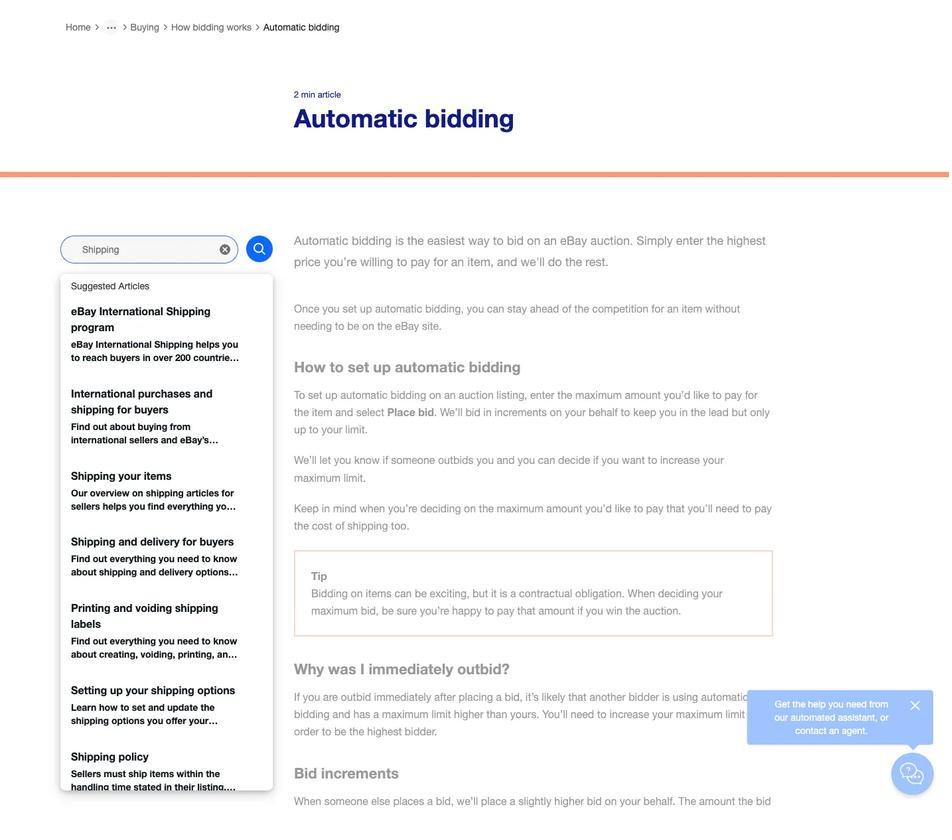 Task type: describe. For each thing, give the bounding box(es) containing it.
pay right you'll
[[755, 503, 773, 515]]

.
[[434, 407, 437, 419]]

place
[[481, 796, 507, 808]]

helps inside "articles for sellers helps you find everything you need to know about"
[[103, 501, 127, 512]]

limit. inside . we'll bid in increments on your behalf to keep you in the lead but only up to your limit.
[[346, 424, 368, 436]]

1 horizontal spatial was
[[328, 661, 357, 678]]

the inside service the buyer selected at checkout.
[[189, 795, 204, 806]]

suggested articles
[[71, 281, 149, 292]]

items within the handling time stated in their listing, using the
[[71, 768, 227, 806]]

keep in mind when you're deciding on the maximum amount you'd like to pay that you'll need to pay the cost of shipping too.
[[294, 503, 773, 532]]

someone inside when someone else places a bid, we'll place a slightly higher bid on your behalf. the amount the bid increases by is known as a bid increment. bid increments are smaller when the bid price is low an
[[325, 796, 368, 808]]

you'd inside to set up automatic bidding on an auction listing, enter the maximum amount you'd like to pay for the item and select
[[664, 389, 691, 401]]

help
[[809, 699, 827, 710]]

a up than
[[496, 692, 502, 704]]

need inside get the help you need from our automated assistant, or contact an agent.
[[847, 699, 868, 710]]

placing
[[459, 692, 493, 704]]

buyer
[[206, 795, 231, 806]]

can inside tip bidding on items can be exciting, but it is a contractual obligation. when deciding your maximum bid, be sure you're happy to pay that amount if you win the auction.
[[395, 588, 412, 600]]

mind
[[333, 503, 357, 515]]

1 vertical spatial bid increments
[[294, 765, 399, 782]]

we'll let you know if someone outbids you and you can decide if you want to increase your maximum limit.
[[294, 455, 724, 484]]

an up do on the right top of the page
[[544, 234, 557, 248]]

shipping up find
[[146, 487, 184, 499]]

0 horizontal spatial bid increments
[[60, 332, 132, 344]]

when inside keep in mind when you're deciding on the maximum amount you'd like to pay that you'll need to pay the cost of shipping too.
[[360, 503, 385, 515]]

1 vertical spatial outbid?
[[458, 661, 510, 678]]

likely
[[542, 692, 566, 704]]

maximum up bidder.
[[382, 709, 429, 721]]

bid inside when someone else places a bid, we'll place a slightly higher bid on your behalf. the amount the bid increases by is known as a bid increment. bid increments are smaller when the bid price is low an
[[495, 813, 511, 814]]

the down the we'll let you know if someone outbids you and you can decide if you want to increase your maximum limit.
[[479, 503, 494, 515]]

you'll
[[688, 503, 713, 515]]

program
[[71, 321, 114, 334]]

bidding and
[[294, 709, 351, 721]]

1 horizontal spatial how to set up automatic bidding
[[294, 359, 521, 376]]

why was i immediately outbid? link
[[60, 305, 273, 320]]

need inside the helps you to reach buyers in over 200 countries without the need to manage overseas , customs, or returns.
[[124, 365, 145, 377]]

amount inside keep in mind when you're deciding on the maximum amount you'd like to pay that you'll need to pay the cost of shipping too.
[[547, 503, 583, 515]]

bid, inside when someone else places a bid, we'll place a slightly higher bid on your behalf. the amount the bid increases by is known as a bid increment. bid increments are smaller when the bid price is low an
[[436, 796, 454, 808]]

the inside get the help you need from our automated assistant, or contact an agent.
[[793, 699, 806, 710]]

update
[[167, 702, 198, 713]]

buying
[[138, 421, 168, 432]]

maximum left limit
[[677, 709, 723, 721]]

our overview on shipping
[[71, 487, 184, 499]]

creating,
[[99, 649, 138, 660]]

up inside once you set up automatic bidding, you can stay ahead of the competition for an item without needing to be on the ebay site.
[[360, 303, 372, 315]]

you right bidding,
[[467, 303, 484, 315]]

too.
[[391, 520, 410, 532]]

up up the how
[[110, 684, 123, 697]]

maximum inside keep in mind when you're deciding on the maximum amount you'd like to pay that you'll need to pay the cost of shipping too.
[[497, 503, 544, 515]]

for inside to set up automatic bidding on an auction listing, enter the maximum amount you'd like to pay for the item and select
[[746, 389, 758, 401]]

using inside items within the handling time stated in their listing, using the
[[71, 795, 95, 806]]

auction
[[459, 389, 494, 401]]

lead but
[[709, 407, 748, 419]]

know inside find out everything you need to know about creating, voiding, printing, and reprinting
[[213, 636, 237, 647]]

buyers inside the international purchases and shipping for buyers find out about buying from international sellers and ebay's programs.
[[134, 403, 169, 416]]

1 listing from the left
[[71, 742, 98, 753]]

we'll
[[457, 796, 479, 808]]

sellers must ship
[[71, 768, 147, 780]]

need inside 'find out everything you need to know about'
[[177, 554, 199, 565]]

a right as
[[416, 813, 422, 814]]

automatic bidding
[[264, 22, 340, 33]]

customs,
[[114, 378, 155, 390]]

0 horizontal spatial outbid?
[[172, 306, 208, 318]]

set left articles
[[97, 281, 112, 293]]

automated
[[791, 713, 836, 723]]

everything for voiding
[[110, 636, 156, 647]]

immediately inside the if you are outbid immediately after placing a bid, it's likely that another bidder is using automatic bidding and has a maximum limit higher than yours. you'll need to increase your maximum limit in order to be the highest bidder.
[[374, 692, 432, 704]]

2 vertical spatial how
[[294, 359, 326, 376]]

is inside tip bidding on items can be exciting, but it is a contractual obligation. when deciding your maximum bid, be sure you're happy to pay that amount if you win the auction.
[[500, 588, 508, 600]]

printing
[[71, 602, 111, 615]]

1 vertical spatial immediately
[[369, 661, 454, 678]]

the
[[679, 796, 697, 808]]

about inside the international purchases and shipping for buyers find out about buying from international sellers and ebay's programs.
[[110, 421, 135, 432]]

is inside the if you are outbid immediately after placing a bid, it's likely that another bidder is using automatic bidding and has a maximum limit higher than yours. you'll need to increase your maximum limit in order to be the highest bidder.
[[663, 692, 670, 704]]

up up select
[[374, 359, 391, 376]]

deciding inside tip bidding on items can be exciting, but it is a contractual obligation. when deciding your maximum bid, be sure you're happy to pay that amount if you win the auction.
[[659, 588, 699, 600]]

programs.
[[112, 447, 157, 459]]

2 horizontal spatial if
[[594, 455, 599, 467]]

you inside the helps you to reach buyers in over 200 countries without the need to manage overseas , customs, or returns.
[[222, 339, 238, 350]]

maximum inside tip bidding on items can be exciting, but it is a contractual obligation. when deciding your maximum bid, be sure you're happy to pay that amount if you win the auction.
[[312, 605, 358, 617]]

after
[[435, 692, 456, 704]]

can inside the we'll let you know if someone outbids you and you can decide if you want to increase your maximum limit.
[[538, 455, 556, 467]]

helps inside the helps you to reach buyers in over 200 countries without the need to manage overseas , customs, or returns.
[[196, 339, 220, 350]]

slightly
[[519, 796, 552, 808]]

labels.
[[154, 662, 186, 674]]

willing
[[360, 255, 394, 269]]

an left item,
[[451, 255, 465, 269]]

increments inside . we'll bid in increments on your behalf to keep you in the lead but only up to your limit.
[[495, 407, 547, 419]]

1 horizontal spatial why was i immediately outbid?
[[294, 661, 510, 678]]

place bid
[[388, 406, 434, 419]]

our inside get the help you need from our automated assistant, or contact an agent.
[[775, 713, 789, 723]]

ebay international shipping
[[71, 339, 193, 350]]

set inside 'learn how to set and update the shipping'
[[132, 702, 146, 713]]

you right let
[[334, 455, 352, 467]]

ship
[[129, 768, 147, 780]]

200
[[175, 352, 191, 363]]

set inside to set up automatic bidding on an auction listing, enter the maximum amount you'd like to pay for the item and select
[[308, 389, 323, 401]]

and inside 'learn how to set and update the shipping'
[[148, 702, 165, 713]]

and down overseas on the top of page
[[194, 387, 213, 400]]

1 vertical spatial options
[[197, 684, 235, 697]]

automatic inside to set up automatic bidding on an auction listing, enter the maximum amount you'd like to pay for the item and select
[[341, 389, 388, 401]]

ebay inside options you offer your buyers on ebay through our quick listing and advanced listing tools.
[[117, 728, 139, 740]]

ebay inside ebay international shipping program
[[71, 305, 96, 318]]

find for printing
[[71, 636, 90, 647]]

on inside to set up automatic bidding on an auction listing, enter the maximum amount you'd like to pay for the item and select
[[430, 389, 442, 401]]

you'd inside keep in mind when you're deciding on the maximum amount you'd like to pay that you'll need to pay the cost of shipping too.
[[586, 503, 612, 515]]

purchases
[[138, 387, 191, 400]]

in down auction
[[484, 407, 492, 419]]

behalf.
[[644, 796, 676, 808]]

up up ebay international shipping program
[[115, 281, 127, 293]]

Search eBay Help... text field
[[60, 236, 238, 264]]

the right simply
[[707, 234, 724, 248]]

you left the want
[[602, 455, 619, 467]]

and left more.
[[101, 540, 117, 551]]

on inside once you set up automatic bidding, you can stay ahead of the competition for an item without needing to be on the ebay site.
[[363, 320, 375, 332]]

0 vertical spatial delivery
[[140, 536, 180, 548]]

the inside the helps you to reach buyers in over 200 countries without the need to manage overseas , customs, or returns.
[[107, 365, 121, 377]]

that inside keep in mind when you're deciding on the maximum amount you'd like to pay that you'll need to pay the cost of shipping too.
[[667, 503, 685, 515]]

the left easiest at the top left of page
[[407, 234, 424, 248]]

buyers for for
[[200, 536, 234, 548]]

learn how to set and update the shipping
[[71, 702, 215, 727]]

a right has
[[374, 709, 379, 721]]

items inside tip bidding on items can be exciting, but it is a contractual obligation. when deciding your maximum bid, be sure you're happy to pay that amount if you win the auction.
[[366, 588, 392, 600]]

our inside options you offer your buyers on ebay through our quick listing and advanced listing tools.
[[179, 728, 194, 740]]

0 vertical spatial i
[[106, 306, 109, 318]]

about inside 'find out everything you need to know about'
[[71, 567, 97, 578]]

buying link
[[131, 22, 159, 33]]

voiding
[[135, 602, 172, 615]]

bid inside . we'll bid in increments on your behalf to keep you in the lead but only up to your limit.
[[466, 407, 481, 419]]

bid increments link
[[60, 330, 273, 345]]

of inside keep in mind when you're deciding on the maximum amount you'd like to pay that you'll need to pay the cost of shipping too.
[[336, 520, 345, 532]]

automatic bidding main content
[[0, 14, 950, 814]]

to inside 'learn how to set and update the shipping'
[[121, 702, 129, 713]]

1 horizontal spatial bid
[[294, 765, 317, 782]]

stay
[[508, 303, 527, 315]]

automatic up why was i immediately outbid? link
[[129, 281, 177, 293]]

bid inside automatic bidding is the easiest way to bid on an ebay auction. simply enter the highest price you're willing to pay for an item, and we'll do the rest.
[[507, 234, 524, 248]]

your inside the if you are outbid immediately after placing a bid, it's likely that another bidder is using automatic bidding and has a maximum limit higher than yours. you'll need to increase your maximum limit in order to be the highest bidder.
[[653, 709, 674, 721]]

or inside get the help you need from our automated assistant, or contact an agent.
[[881, 713, 889, 723]]

shipping your items
[[71, 469, 172, 482]]

when inside when someone else places a bid, we'll place a slightly higher bid on your behalf. the amount the bid increases by is known as a bid increment. bid increments are smaller when the bid price is low an
[[294, 796, 322, 808]]

within
[[177, 768, 203, 780]]

shipping and delivery for buyers
[[71, 536, 234, 548]]

you down our overview on shipping
[[129, 501, 145, 512]]

shipping inside 'learn how to set and update the shipping'
[[71, 715, 109, 727]]

set inside once you set up automatic bidding, you can stay ahead of the competition for an item without needing to be on the ebay site.
[[343, 303, 357, 315]]

without inside once you set up automatic bidding, you can stay ahead of the competition for an item without needing to be on the ebay site.
[[706, 303, 741, 315]]

and up 'find out everything you need to know about'
[[118, 536, 137, 548]]

automatic bidding link
[[264, 22, 340, 33]]

tip bidding on items can be exciting, but it is a contractual obligation. when deciding your maximum bid, be sure you're happy to pay that amount if you win the auction.
[[312, 570, 723, 617]]

find inside the international purchases and shipping for buyers find out about buying from international sellers and ebay's programs.
[[71, 421, 90, 432]]

0 horizontal spatial if
[[383, 455, 389, 467]]

rest.
[[586, 255, 609, 269]]

reprinting
[[71, 662, 114, 674]]

sellers
[[71, 768, 101, 780]]

and inside options you offer your buyers on ebay through our quick listing and advanced listing tools.
[[100, 742, 117, 753]]

0 vertical spatial how to set up automatic bidding
[[60, 281, 215, 293]]

be up sure
[[415, 588, 427, 600]]

on down shipping your items at the left bottom of page
[[132, 487, 143, 499]]

quick
[[197, 728, 221, 740]]

you right outbids at left
[[477, 455, 494, 467]]

has
[[354, 709, 371, 721]]

be left sure
[[382, 605, 394, 617]]

for inside the international purchases and shipping for buyers find out about buying from international sellers and ebay's programs.
[[117, 403, 131, 416]]

a right places
[[428, 796, 433, 808]]

stated
[[134, 782, 162, 793]]

in right keep
[[680, 407, 688, 419]]

voiding,
[[141, 649, 175, 660]]

automatic down site.
[[395, 359, 465, 376]]

shipping inside the international purchases and shipping for buyers find out about buying from international sellers and ebay's programs.
[[71, 403, 114, 416]]

and left packaging,
[[100, 527, 116, 538]]

assistant,
[[839, 713, 878, 723]]

yours.
[[511, 709, 540, 721]]

and inside the we'll let you know if someone outbids you and you can decide if you want to increase your maximum limit.
[[497, 455, 515, 467]]

everything for delivery
[[110, 554, 156, 565]]

bidding inside to set up automatic bidding on an auction listing, enter the maximum amount you'd like to pay for the item and select
[[391, 389, 427, 401]]

1 horizontal spatial why
[[294, 661, 324, 678]]

way
[[469, 234, 490, 248]]

options inside and delivery options on ebay.
[[196, 567, 229, 578]]

you'll
[[543, 709, 568, 721]]

international for ebay international shipping program
[[99, 305, 163, 318]]

checkout.
[[123, 808, 166, 814]]

shipping up update
[[151, 684, 194, 697]]

the up . we'll bid in increments on your behalf to keep you in the lead but only up to your limit.
[[558, 389, 573, 401]]

place
[[388, 406, 416, 419]]

we'll inside the we'll let you know if someone outbids you and you can decide if you want to increase your maximum limit.
[[294, 455, 317, 467]]

you inside find out everything you need to know about creating, voiding, printing, and reprinting
[[159, 636, 175, 647]]

you up rates,
[[216, 501, 232, 512]]

how bidding works
[[171, 22, 252, 33]]

the inside tip bidding on items can be exciting, but it is a contractual obligation. when deciding your maximum bid, be sure you're happy to pay that amount if you win the auction.
[[626, 605, 641, 617]]

exciting,
[[430, 588, 470, 600]]

deciding inside keep in mind when you're deciding on the maximum amount you'd like to pay that you'll need to pay the cost of shipping too.
[[421, 503, 461, 515]]

setting up your shipping options
[[71, 684, 235, 697]]

the down keep
[[294, 520, 309, 532]]

the right the
[[739, 796, 754, 808]]

0 vertical spatial items
[[144, 469, 172, 482]]

set up select
[[348, 359, 370, 376]]

ebay inside automatic bidding is the easiest way to bid on an ebay auction. simply enter the highest price you're willing to pay for an item, and we'll do the rest.
[[561, 234, 588, 248]]

ebay up reach
[[71, 339, 93, 350]]

ahead
[[530, 303, 560, 315]]

we'll
[[521, 255, 545, 269]]

than
[[487, 709, 508, 721]]

and inside find out everything you need to know about creating, voiding, printing, and reprinting
[[217, 649, 234, 660]]

an inside get the help you need from our automated assistant, or contact an agent.
[[830, 726, 840, 737]]

the left site.
[[378, 320, 393, 332]]

pay left you'll
[[647, 503, 664, 515]]

setting
[[71, 684, 107, 697]]

shipping for your
[[71, 469, 116, 482]]

bidding inside '2 min article automatic bidding'
[[425, 103, 515, 133]]

item,
[[468, 255, 494, 269]]

up inside to set up automatic bidding on an auction listing, enter the maximum amount you'd like to pay for the item and select
[[326, 389, 338, 401]]

we'll inside . we'll bid in increments on your behalf to keep you in the lead but only up to your limit.
[[440, 407, 463, 419]]

a right place
[[510, 796, 516, 808]]

limit. inside the we'll let you know if someone outbids you and you can decide if you want to increase your maximum limit.
[[344, 472, 366, 484]]

find out everything you need to know about
[[71, 554, 237, 578]]

increase inside the if you are outbid immediately after placing a bid, it's likely that another bidder is using automatic bidding and has a maximum limit higher than yours. you'll need to increase your maximum limit in order to be the highest bidder.
[[610, 709, 650, 721]]

shipping up the 200
[[154, 339, 193, 350]]

on inside tip bidding on items can be exciting, but it is a contractual obligation. when deciding your maximum bid, be sure you're happy to pay that amount if you win the auction.
[[351, 588, 363, 600]]

out for printing
[[93, 636, 107, 647]]

the up at at left bottom
[[98, 795, 112, 806]]

up inside . we'll bid in increments on your behalf to keep you in the lead but only up to your limit.
[[294, 424, 306, 436]]

options inside options you offer your buyers on ebay through our quick listing and advanced listing tools.
[[112, 715, 145, 727]]

your inside the we'll let you know if someone outbids you and you can decide if you want to increase your maximum limit.
[[704, 455, 724, 467]]

was inside why was i immediately outbid? link
[[84, 306, 103, 318]]

works
[[227, 22, 252, 33]]



Task type: vqa. For each thing, say whether or not it's contained in the screenshot.
gundam in the GUNDAM METAL BUILD
no



Task type: locate. For each thing, give the bounding box(es) containing it.
need inside the if you are outbid immediately after placing a bid, it's likely that another bidder is using automatic bidding and has a maximum limit higher than yours. you'll need to increase your maximum limit in order to be the highest bidder.
[[571, 709, 595, 721]]

0 vertical spatial find
[[71, 421, 90, 432]]

happy
[[453, 605, 482, 617]]

higher
[[555, 796, 584, 808]]

offer
[[166, 715, 187, 727]]

the right do on the right top of the page
[[566, 255, 583, 269]]

listing, for their
[[197, 782, 227, 793]]

1 horizontal spatial listing,
[[497, 389, 528, 401]]

on inside automatic bidding is the easiest way to bid on an ebay auction. simply enter the highest price you're willing to pay for an item, and we'll do the rest.
[[527, 234, 541, 248]]

0 vertical spatial when
[[628, 588, 656, 600]]

2 vertical spatial options
[[112, 715, 145, 727]]

0 horizontal spatial you'd
[[586, 503, 612, 515]]

find for shipping
[[71, 554, 90, 565]]

a inside tip bidding on items can be exciting, but it is a contractual obligation. when deciding your maximum bid, be sure you're happy to pay that amount if you win the auction.
[[511, 588, 516, 600]]

1 vertical spatial we'll
[[294, 455, 317, 467]]

easiest
[[428, 234, 465, 248]]

bid increments
[[60, 332, 132, 344], [294, 765, 399, 782]]

0 horizontal spatial why was i immediately outbid?
[[60, 306, 208, 318]]

in right limit
[[749, 709, 757, 721]]

buyers for reach
[[110, 352, 140, 363]]

the down has
[[350, 726, 365, 738]]

must
[[104, 768, 126, 780]]

is
[[395, 234, 404, 248], [500, 588, 508, 600], [663, 692, 670, 704], [715, 813, 723, 814]]

contractual
[[519, 588, 573, 600]]

if down obligation.
[[578, 605, 583, 617]]

but
[[473, 588, 489, 600]]

the
[[407, 234, 424, 248], [707, 234, 724, 248], [566, 255, 583, 269], [575, 303, 590, 315], [378, 320, 393, 332], [107, 365, 121, 377], [558, 389, 573, 401], [294, 407, 309, 419], [691, 407, 706, 419], [479, 503, 494, 515], [294, 520, 309, 532], [626, 605, 641, 617], [793, 699, 806, 710], [201, 702, 215, 713], [350, 726, 365, 738], [206, 768, 220, 780], [98, 795, 112, 806], [189, 795, 204, 806], [739, 796, 754, 808], [653, 813, 668, 814]]

shipping up the 'our'
[[71, 469, 116, 482]]

0 horizontal spatial from
[[170, 421, 191, 432]]

in
[[143, 352, 151, 363], [484, 407, 492, 419], [680, 407, 688, 419], [322, 503, 330, 515], [749, 709, 757, 721], [164, 782, 172, 793]]

increments up reach
[[79, 332, 132, 344]]

out inside the international purchases and shipping for buyers find out about buying from international sellers and ebay's programs.
[[93, 421, 107, 432]]

more.
[[120, 540, 145, 551]]

and inside printing and voiding shipping labels
[[114, 602, 132, 615]]

be inside once you set up automatic bidding, you can stay ahead of the competition for an item without needing to be on the ebay site.
[[348, 320, 360, 332]]

about inside find out everything you need to know about creating, voiding, printing, and reprinting
[[71, 649, 97, 660]]

listing, for auction
[[497, 389, 528, 401]]

international inside the international purchases and shipping for buyers find out about buying from international sellers and ebay's programs.
[[71, 387, 135, 400]]

and down the setting up your shipping options
[[148, 702, 165, 713]]

and down more.
[[140, 567, 156, 578]]

everything down more.
[[110, 554, 156, 565]]

know up printing,
[[213, 636, 237, 647]]

shipping for policy
[[71, 750, 116, 763]]

ebay
[[561, 234, 588, 248], [71, 305, 96, 318], [395, 320, 419, 332], [71, 339, 93, 350], [117, 728, 139, 740]]

be down the bidding and
[[335, 726, 347, 738]]

can
[[487, 303, 505, 315], [538, 455, 556, 467], [395, 588, 412, 600]]

order
[[294, 726, 319, 738]]

you're inside automatic bidding is the easiest way to bid on an ebay auction. simply enter the highest price you're willing to pay for an item, and we'll do the rest.
[[324, 255, 357, 269]]

our
[[775, 713, 789, 723], [179, 728, 194, 740]]

0 vertical spatial immediately
[[111, 306, 169, 318]]

1 vertical spatial limit.
[[344, 472, 366, 484]]

the down their in the bottom left of the page
[[189, 795, 204, 806]]

1 vertical spatial price
[[689, 813, 712, 814]]

1 horizontal spatial like
[[694, 389, 710, 401]]

increase down bidder
[[610, 709, 650, 721]]

0 vertical spatial automatic
[[264, 22, 306, 33]]

1 horizontal spatial you'd
[[664, 389, 691, 401]]

that left you'll
[[667, 503, 685, 515]]

increase inside the we'll let you know if someone outbids you and you can decide if you want to increase your maximum limit.
[[661, 455, 701, 467]]

if right decide
[[594, 455, 599, 467]]

the right within
[[206, 768, 220, 780]]

find
[[148, 501, 165, 512]]

buyers down rates,
[[200, 536, 234, 548]]

out for shipping
[[93, 554, 107, 565]]

shipping up ebay.
[[99, 567, 137, 578]]

your inside rates, labels and packaging, tracking your items, and more.
[[209, 527, 229, 538]]

maximum inside the we'll let you know if someone outbids you and you can decide if you want to increase your maximum limit.
[[294, 472, 341, 484]]

using right bidder
[[673, 692, 699, 704]]

everything up creating,
[[110, 636, 156, 647]]

once you set up automatic bidding, you can stay ahead of the competition for an item without needing to be on the ebay site.
[[294, 303, 741, 332]]

shipping down ,
[[71, 403, 114, 416]]

item inside once you set up automatic bidding, you can stay ahead of the competition for an item without needing to be on the ebay site.
[[682, 303, 703, 315]]

increases
[[294, 813, 339, 814]]

how to set up automatic bidding link
[[60, 280, 273, 294]]

options up update
[[197, 684, 235, 697]]

0 horizontal spatial i
[[106, 306, 109, 318]]

only
[[751, 407, 770, 419]]

1 horizontal spatial outbid?
[[458, 661, 510, 678]]

contact
[[796, 726, 827, 737]]

0 vertical spatial bid,
[[361, 605, 379, 617]]

for inside automatic bidding is the easiest way to bid on an ebay auction. simply enter the highest price you're willing to pay for an item, and we'll do the rest.
[[434, 255, 448, 269]]

to inside 'find out everything you need to know about'
[[202, 554, 211, 565]]

ebay international shipping program
[[71, 305, 211, 334]]

1 vertical spatial without
[[71, 365, 104, 377]]

1 vertical spatial i
[[361, 661, 365, 678]]

international down reach
[[71, 387, 135, 400]]

get
[[776, 699, 791, 710]]

know inside "articles for sellers helps you find everything you need to know about"
[[107, 514, 131, 525]]

1 vertical spatial automatic
[[294, 103, 418, 133]]

of
[[563, 303, 572, 315], [336, 520, 345, 532]]

and left select
[[336, 407, 354, 419]]

in up service
[[164, 782, 172, 793]]

on up .
[[430, 389, 442, 401]]

2 vertical spatial bid
[[495, 813, 511, 814]]

someone inside the we'll let you know if someone outbids you and you can decide if you want to increase your maximum limit.
[[391, 455, 435, 467]]

ebay up advanced
[[117, 728, 139, 740]]

and inside automatic bidding is the easiest way to bid on an ebay auction. simply enter the highest price you're willing to pay for an item, and we'll do the rest.
[[498, 255, 518, 269]]

manage
[[160, 365, 195, 377]]

on left behalf
[[550, 407, 562, 419]]

bid
[[507, 234, 524, 248], [419, 406, 434, 419], [466, 407, 481, 419], [587, 796, 602, 808], [757, 796, 772, 808], [425, 813, 440, 814], [671, 813, 686, 814]]

automatic inside once you set up automatic bidding, you can stay ahead of the competition for an item without needing to be on the ebay site.
[[375, 303, 423, 315]]

how right buying
[[171, 22, 190, 33]]

2 horizontal spatial how
[[294, 359, 326, 376]]

1 horizontal spatial someone
[[391, 455, 435, 467]]

like inside keep in mind when you're deciding on the maximum amount you'd like to pay that you'll need to pay the cost of shipping too.
[[615, 503, 631, 515]]

2 out from the top
[[93, 554, 107, 565]]

0 vertical spatial everything
[[167, 501, 214, 512]]

you inside the if you are outbid immediately after placing a bid, it's likely that another bidder is using automatic bidding and has a maximum limit higher than yours. you'll need to increase your maximum limit in order to be the highest bidder.
[[303, 692, 320, 704]]

known
[[367, 813, 399, 814]]

your inside when someone else places a bid, we'll place a slightly higher bid on your behalf. the amount the bid increases by is known as a bid increment. bid increments are smaller when the bid price is low an
[[620, 796, 641, 808]]

1 horizontal spatial deciding
[[659, 588, 699, 600]]

1 out from the top
[[93, 421, 107, 432]]

0 vertical spatial out
[[93, 421, 107, 432]]

out up international
[[93, 421, 107, 432]]

2 vertical spatial everything
[[110, 636, 156, 647]]

shipping inside keep in mind when you're deciding on the maximum amount you'd like to pay that you'll need to pay the cost of shipping too.
[[348, 520, 388, 532]]

without
[[706, 303, 741, 315], [71, 365, 104, 377]]

bid increments up by is
[[294, 765, 399, 782]]

you're inside keep in mind when you're deciding on the maximum amount you'd like to pay that you'll need to pay the cost of shipping too.
[[388, 503, 418, 515]]

of inside once you set up automatic bidding, you can stay ahead of the competition for an item without needing to be on the ebay site.
[[563, 303, 572, 315]]

to inside tip bidding on items can be exciting, but it is a contractual obligation. when deciding your maximum bid, be sure you're happy to pay that amount if you win the auction.
[[485, 605, 494, 617]]

2 vertical spatial that
[[569, 692, 587, 704]]

ebay's
[[180, 434, 209, 446]]

you up through
[[147, 715, 163, 727]]

for up only
[[746, 389, 758, 401]]

1 horizontal spatial we'll
[[440, 407, 463, 419]]

0 vertical spatial from
[[170, 421, 191, 432]]

out inside find out everything you need to know about creating, voiding, printing, and reprinting
[[93, 636, 107, 647]]

1 horizontal spatial you're
[[388, 503, 418, 515]]

international inside ebay international shipping program
[[99, 305, 163, 318]]

buyers up 'buying'
[[134, 403, 169, 416]]

1 horizontal spatial of
[[563, 303, 572, 315]]

pay inside to set up automatic bidding on an auction listing, enter the maximum amount you'd like to pay for the item and select
[[725, 389, 743, 401]]

the inside . we'll bid in increments on your behalf to keep you in the lead but only up to your limit.
[[691, 407, 706, 419]]

1 horizontal spatial that
[[569, 692, 587, 704]]

bid down suggested
[[60, 332, 76, 344]]

everything inside 'find out everything you need to know about'
[[110, 554, 156, 565]]

if inside tip bidding on items can be exciting, but it is a contractual obligation. when deciding your maximum bid, be sure you're happy to pay that amount if you win the auction.
[[578, 605, 583, 617]]

know inside the we'll let you know if someone outbids you and you can decide if you want to increase your maximum limit.
[[354, 455, 380, 467]]

1 find from the top
[[71, 421, 90, 432]]

increment.
[[442, 813, 493, 814]]

ebay up program
[[71, 305, 96, 318]]

how to set up automatic bidding up place bid
[[294, 359, 521, 376]]

it
[[491, 588, 497, 600]]

how to set up automatic bidding
[[60, 281, 215, 293], [294, 359, 521, 376]]

items,
[[71, 540, 98, 551]]

auction. right win
[[644, 605, 682, 617]]

bid increments up reach
[[60, 332, 132, 344]]

automatic up select
[[341, 389, 388, 401]]

you right once
[[323, 303, 340, 315]]

rates, labels and packaging, tracking your items, and more.
[[71, 514, 229, 551]]

from
[[170, 421, 191, 432], [870, 699, 889, 710]]

on inside and delivery options on ebay.
[[71, 580, 82, 591]]

home
[[66, 22, 91, 33]]

needing
[[294, 320, 332, 332]]

international
[[71, 434, 127, 446]]

bid, left it's
[[505, 692, 523, 704]]

if
[[294, 692, 300, 704]]

2
[[294, 90, 299, 100]]

bid, inside tip bidding on items can be exciting, but it is a contractual obligation. when deciding your maximum bid, be sure you're happy to pay that amount if you win the auction.
[[361, 605, 379, 617]]

the down the behalf.
[[653, 813, 668, 814]]

on inside when someone else places a bid, we'll place a slightly higher bid on your behalf. the amount the bid increases by is known as a bid increment. bid increments are smaller when the bid price is low an
[[605, 796, 617, 808]]

how for how to set up automatic bidding link
[[60, 281, 82, 293]]

for inside "articles for sellers helps you find everything you need to know about"
[[222, 487, 234, 499]]

selected
[[71, 808, 109, 814]]

be inside the if you are outbid immediately after placing a bid, it's likely that another bidder is using automatic bidding and has a maximum limit higher than yours. you'll need to increase your maximum limit in order to be the highest bidder.
[[335, 726, 347, 738]]

0 vertical spatial can
[[487, 303, 505, 315]]

1 horizontal spatial helps
[[196, 339, 220, 350]]

0 horizontal spatial that
[[518, 605, 536, 617]]

auction. inside tip bidding on items can be exciting, but it is a contractual obligation. when deciding your maximum bid, be sure you're happy to pay that amount if you win the auction.
[[644, 605, 682, 617]]

1 vertical spatial bid
[[294, 765, 317, 782]]

1 vertical spatial when
[[624, 813, 650, 814]]

packaging,
[[119, 527, 168, 538]]

0 vertical spatial bid increments
[[60, 332, 132, 344]]

get the help you need from our automated assistant, or contact an agent.
[[775, 699, 889, 737]]

maximum down let
[[294, 472, 341, 484]]

0 vertical spatial why was i immediately outbid?
[[60, 306, 208, 318]]

0 horizontal spatial or
[[158, 378, 167, 390]]

for up 'find out everything you need to know about'
[[183, 536, 197, 548]]

2 listing from the left
[[165, 742, 192, 753]]

labels up items,
[[71, 527, 97, 538]]

on inside . we'll bid in increments on your behalf to keep you in the lead but only up to your limit.
[[550, 407, 562, 419]]

service
[[155, 795, 187, 806]]

and delivery options on ebay.
[[71, 567, 229, 591]]

smaller
[[587, 813, 621, 814]]

0 vertical spatial how
[[171, 22, 190, 33]]

0 horizontal spatial why
[[60, 306, 81, 318]]

and inside and delivery options on ebay.
[[140, 567, 156, 578]]

on inside options you offer your buyers on ebay through our quick listing and advanced listing tools.
[[104, 728, 115, 740]]

need
[[124, 365, 145, 377], [716, 503, 740, 515], [71, 514, 93, 525], [177, 554, 199, 565], [177, 636, 199, 647], [847, 699, 868, 710], [571, 709, 595, 721]]

rates,
[[202, 514, 227, 525]]

3 out from the top
[[93, 636, 107, 647]]

handling
[[71, 782, 109, 793]]

someone left outbids at left
[[391, 455, 435, 467]]

an inside to set up automatic bidding on an auction listing, enter the maximum amount you'd like to pay for the item and select
[[444, 389, 456, 401]]

is inside automatic bidding is the easiest way to bid on an ebay auction. simply enter the highest price you're willing to pay for an item, and we'll do the rest.
[[395, 234, 404, 248]]

2 horizontal spatial you're
[[420, 605, 450, 617]]

about up 'reprinting'
[[71, 649, 97, 660]]

to inside to set up automatic bidding on an auction listing, enter the maximum amount you'd like to pay for the item and select
[[713, 389, 722, 401]]

from inside the international purchases and shipping for buyers find out about buying from international sellers and ebay's programs.
[[170, 421, 191, 432]]

when inside tip bidding on items can be exciting, but it is a contractual obligation. when deciding your maximum bid, be sure you're happy to pay that amount if you win the auction.
[[628, 588, 656, 600]]

bid, inside the if you are outbid immediately after placing a bid, it's likely that another bidder is using automatic bidding and has a maximum limit higher than yours. you'll need to increase your maximum limit in order to be the highest bidder.
[[505, 692, 523, 704]]

articles
[[119, 281, 149, 292]]

keep
[[294, 503, 319, 515]]

1 horizontal spatial if
[[578, 605, 583, 617]]

0 vertical spatial listing,
[[497, 389, 528, 401]]

bid down order
[[294, 765, 317, 782]]

1 horizontal spatial increase
[[661, 455, 701, 467]]

1 vertical spatial international
[[96, 339, 152, 350]]

1 vertical spatial delivery
[[159, 567, 193, 578]]

is inside when someone else places a bid, we'll place a slightly higher bid on your behalf. the amount the bid increases by is known as a bid increment. bid increments are smaller when the bid price is low an
[[715, 813, 723, 814]]

our down offer
[[179, 728, 194, 740]]

highest inside the if you are outbid immediately after placing a bid, it's likely that another bidder is using automatic bidding and has a maximum limit higher than yours. you'll need to increase your maximum limit in order to be the highest bidder.
[[368, 726, 402, 738]]

learn
[[71, 702, 97, 713]]

1 horizontal spatial without
[[706, 303, 741, 315]]

why up if
[[294, 661, 324, 678]]

find inside find out everything you need to know about creating, voiding, printing, and reprinting
[[71, 636, 90, 647]]

0 horizontal spatial are
[[323, 692, 338, 704]]

we'll
[[440, 407, 463, 419], [294, 455, 317, 467]]

a right it
[[511, 588, 516, 600]]

why was i immediately outbid?
[[60, 306, 208, 318], [294, 661, 510, 678]]

increments up else
[[321, 765, 399, 782]]

0 horizontal spatial enter
[[531, 389, 555, 401]]

our
[[71, 487, 87, 499]]

when down the behalf.
[[624, 813, 650, 814]]

increments
[[79, 332, 132, 344], [495, 407, 547, 419], [321, 765, 399, 782], [514, 813, 567, 814]]

1 vertical spatial using
[[71, 795, 95, 806]]

0 horizontal spatial listing
[[71, 742, 98, 753]]

outbid
[[341, 692, 371, 704]]

automatic for automatic bidding
[[264, 22, 306, 33]]

you inside 'find out everything you need to know about'
[[159, 554, 175, 565]]

price down the
[[689, 813, 712, 814]]

0 horizontal spatial sellers
[[71, 501, 100, 512]]

like up lead but
[[694, 389, 710, 401]]

how to set up automatic bidding up ebay international shipping program
[[60, 281, 215, 293]]

1 vertical spatial that
[[518, 605, 536, 617]]

amount inside to set up automatic bidding on an auction listing, enter the maximum amount you'd like to pay for the item and select
[[625, 389, 661, 401]]

1 vertical spatial like
[[615, 503, 631, 515]]

out inside 'find out everything you need to know about'
[[93, 554, 107, 565]]

helps up countries
[[196, 339, 220, 350]]

shipping up sellers
[[71, 750, 116, 763]]

1 vertical spatial labels
[[71, 618, 101, 630]]

the down to
[[294, 407, 309, 419]]

increase right the want
[[661, 455, 701, 467]]

shipping
[[71, 403, 114, 416], [146, 487, 184, 499], [348, 520, 388, 532], [99, 567, 137, 578], [175, 602, 218, 615], [151, 684, 194, 697], [71, 715, 109, 727]]

buyers for your
[[71, 728, 101, 740]]

to inside once you set up automatic bidding, you can stay ahead of the competition for an item without needing to be on the ebay site.
[[335, 320, 345, 332]]

international
[[99, 305, 163, 318], [96, 339, 152, 350], [71, 387, 135, 400]]

0 vertical spatial you're
[[324, 255, 357, 269]]

you're down exciting,
[[420, 605, 450, 617]]

1 horizontal spatial sellers
[[129, 434, 159, 446]]

2 find from the top
[[71, 554, 90, 565]]

0 horizontal spatial how to set up automatic bidding
[[60, 281, 215, 293]]

in inside keep in mind when you're deciding on the maximum amount you'd like to pay that you'll need to pay the cost of shipping too.
[[322, 503, 330, 515]]

highest inside automatic bidding is the easiest way to bid on an ebay auction. simply enter the highest price you're willing to pay for an item, and we'll do the rest.
[[727, 234, 766, 248]]

options down tracking
[[196, 567, 229, 578]]

0 horizontal spatial highest
[[368, 726, 402, 738]]

the up ,
[[107, 365, 121, 377]]

options
[[196, 567, 229, 578], [197, 684, 235, 697], [112, 715, 145, 727]]

article
[[318, 90, 341, 100]]

auction. inside automatic bidding is the easiest way to bid on an ebay auction. simply enter the highest price you're willing to pay for an item, and we'll do the rest.
[[591, 234, 634, 248]]

listing
[[71, 742, 98, 753], [165, 742, 192, 753]]

that down contractual
[[518, 605, 536, 617]]

outbid? down how to set up automatic bidding link
[[172, 306, 208, 318]]

without inside the helps you to reach buyers in over 200 countries without the need to manage overseas , customs, or returns.
[[71, 365, 104, 377]]

to inside "articles for sellers helps you find everything you need to know about"
[[96, 514, 104, 525]]

on inside keep in mind when you're deciding on the maximum amount you'd like to pay that you'll need to pay the cost of shipping too.
[[464, 503, 476, 515]]

2 labels from the top
[[71, 618, 101, 630]]

0 horizontal spatial our
[[179, 728, 194, 740]]

about inside "articles for sellers helps you find everything you need to know about"
[[134, 514, 159, 525]]

tip
[[312, 570, 327, 582]]

up right to
[[326, 389, 338, 401]]

item inside to set up automatic bidding on an auction listing, enter the maximum amount you'd like to pay for the item and select
[[312, 407, 333, 419]]

1 vertical spatial are
[[570, 813, 584, 814]]

1 horizontal spatial when
[[624, 813, 650, 814]]

simply
[[637, 234, 673, 248]]

like down the want
[[615, 503, 631, 515]]

you down . we'll bid in increments on your behalf to keep you in the lead but only up to your limit.
[[518, 455, 535, 467]]

1 horizontal spatial highest
[[727, 234, 766, 248]]

how up to
[[294, 359, 326, 376]]

labels
[[71, 527, 97, 538], [71, 618, 101, 630]]

your inside tip bidding on items can be exciting, but it is a contractual obligation. when deciding your maximum bid, be sure you're happy to pay that amount if you win the auction.
[[702, 588, 723, 600]]

2 vertical spatial can
[[395, 588, 412, 600]]

1 horizontal spatial enter
[[677, 234, 704, 248]]

immediately
[[111, 306, 169, 318], [369, 661, 454, 678], [374, 692, 432, 704]]

1 vertical spatial can
[[538, 455, 556, 467]]

0 horizontal spatial bid
[[60, 332, 76, 344]]

in inside the if you are outbid immediately after placing a bid, it's likely that another bidder is using automatic bidding and has a maximum limit higher than yours. you'll need to increase your maximum limit in order to be the highest bidder.
[[749, 709, 757, 721]]

set
[[97, 281, 112, 293], [343, 303, 357, 315], [348, 359, 370, 376], [308, 389, 323, 401], [132, 702, 146, 713]]

1 vertical spatial someone
[[325, 796, 368, 808]]

why was i immediately outbid? down articles
[[60, 306, 208, 318]]

you inside get the help you need from our automated assistant, or contact an agent.
[[829, 699, 844, 710]]

when
[[360, 503, 385, 515], [624, 813, 650, 814]]

delivery inside and delivery options on ebay.
[[159, 567, 193, 578]]

1 horizontal spatial bid,
[[436, 796, 454, 808]]

3 find from the top
[[71, 636, 90, 647]]

0 vertical spatial bid
[[60, 332, 76, 344]]

sellers inside "articles for sellers helps you find everything you need to know about"
[[71, 501, 100, 512]]

1 labels from the top
[[71, 527, 97, 538]]

shipping for and
[[71, 536, 116, 548]]

when someone else places a bid, we'll place a slightly higher bid on your behalf. the amount the bid increases by is known as a bid increment. bid increments are smaller when the bid price is low an
[[294, 796, 772, 814]]

service the buyer selected at checkout.
[[71, 795, 231, 814]]

automatic inside '2 min article automatic bidding'
[[294, 103, 418, 133]]

find inside 'find out everything you need to know about'
[[71, 554, 90, 565]]

0 vertical spatial like
[[694, 389, 710, 401]]

bidding,
[[426, 303, 464, 315]]

and down 'buying'
[[161, 434, 178, 446]]

international for ebay international shipping
[[96, 339, 152, 350]]

1 vertical spatial or
[[881, 713, 889, 723]]

international purchases and shipping for buyers find out about buying from international sellers and ebay's programs.
[[71, 387, 213, 459]]

can left stay
[[487, 303, 505, 315]]

1 vertical spatial was
[[328, 661, 357, 678]]

the right ahead at the top right of the page
[[575, 303, 590, 315]]

0 vertical spatial helps
[[196, 339, 220, 350]]

win
[[607, 605, 623, 617]]

0 vertical spatial someone
[[391, 455, 435, 467]]

bidding
[[193, 22, 224, 33], [309, 22, 340, 33], [425, 103, 515, 133], [352, 234, 392, 248], [180, 281, 215, 293], [469, 359, 521, 376], [391, 389, 427, 401]]

another
[[590, 692, 626, 704]]

are down higher
[[570, 813, 584, 814]]

0 horizontal spatial listing,
[[197, 782, 227, 793]]

tracking
[[170, 527, 207, 538]]

1 horizontal spatial are
[[570, 813, 584, 814]]

are up the bidding and
[[323, 692, 338, 704]]

1 vertical spatial how to set up automatic bidding
[[294, 359, 521, 376]]

listing up sellers
[[71, 742, 98, 753]]

0 vertical spatial options
[[196, 567, 229, 578]]

0 vertical spatial or
[[158, 378, 167, 390]]

0 vertical spatial limit.
[[346, 424, 368, 436]]

buying
[[131, 22, 159, 33]]

0 vertical spatial was
[[84, 306, 103, 318]]

automatic for automatic bidding is the easiest way to bid on an ebay auction. simply enter the highest price you're willing to pay for an item, and we'll do the rest.
[[294, 234, 349, 248]]

know
[[354, 455, 380, 467], [107, 514, 131, 525], [213, 554, 237, 565], [213, 636, 237, 647]]

0 horizontal spatial of
[[336, 520, 345, 532]]

1 vertical spatial when
[[294, 796, 322, 808]]

for down customs,
[[117, 403, 131, 416]]

the left lead but
[[691, 407, 706, 419]]

get the help you need from our automated assistant, or contact an agent. tooltip
[[769, 698, 895, 738]]

sellers inside the international purchases and shipping for buyers find out about buying from international sellers and ebay's programs.
[[129, 434, 159, 446]]

in left over
[[143, 352, 151, 363]]

cost
[[312, 520, 333, 532]]

ebay up do on the right top of the page
[[561, 234, 588, 248]]

items up stated
[[150, 768, 174, 780]]

using up selected
[[71, 795, 95, 806]]

or down manage
[[158, 378, 167, 390]]

listing, inside items within the handling time stated in their listing, using the
[[197, 782, 227, 793]]

up down to
[[294, 424, 306, 436]]

enter right simply
[[677, 234, 704, 248]]

price inside automatic bidding is the easiest way to bid on an ebay auction. simply enter the highest price you're willing to pay for an item, and we'll do the rest.
[[294, 255, 321, 269]]

1 vertical spatial bid,
[[505, 692, 523, 704]]

0 horizontal spatial we'll
[[294, 455, 317, 467]]

site.
[[422, 320, 442, 332]]

0 vertical spatial highest
[[727, 234, 766, 248]]

are inside when someone else places a bid, we'll place a slightly higher bid on your behalf. the amount the bid increases by is known as a bid increment. bid increments are smaller when the bid price is low an
[[570, 813, 584, 814]]

automatic inside automatic bidding is the easiest way to bid on an ebay auction. simply enter the highest price you're willing to pay for an item, and we'll do the rest.
[[294, 234, 349, 248]]

know right let
[[354, 455, 380, 467]]

when right obligation.
[[628, 588, 656, 600]]

sellers
[[129, 434, 159, 446], [71, 501, 100, 512]]

1 vertical spatial out
[[93, 554, 107, 565]]

maximum
[[576, 389, 622, 401], [294, 472, 341, 484], [497, 503, 544, 515], [312, 605, 358, 617], [382, 709, 429, 721], [677, 709, 723, 721]]

enter up . we'll bid in increments on your behalf to keep you in the lead but only up to your limit.
[[531, 389, 555, 401]]

and inside to set up automatic bidding on an auction listing, enter the maximum amount you'd like to pay for the item and select
[[336, 407, 354, 419]]

of right cost
[[336, 520, 345, 532]]

price inside when someone else places a bid, we'll place a slightly higher bid on your behalf. the amount the bid increases by is known as a bid increment. bid increments are smaller when the bid price is low an
[[689, 813, 712, 814]]

2 vertical spatial find
[[71, 636, 90, 647]]

how for how bidding works link
[[171, 22, 190, 33]]

shipping inside printing and voiding shipping labels
[[175, 602, 218, 615]]

1 vertical spatial why was i immediately outbid?
[[294, 661, 510, 678]]

0 vertical spatial without
[[706, 303, 741, 315]]

you inside . we'll bid in increments on your behalf to keep you in the lead but only up to your limit.
[[660, 407, 677, 419]]

about up international
[[110, 421, 135, 432]]



